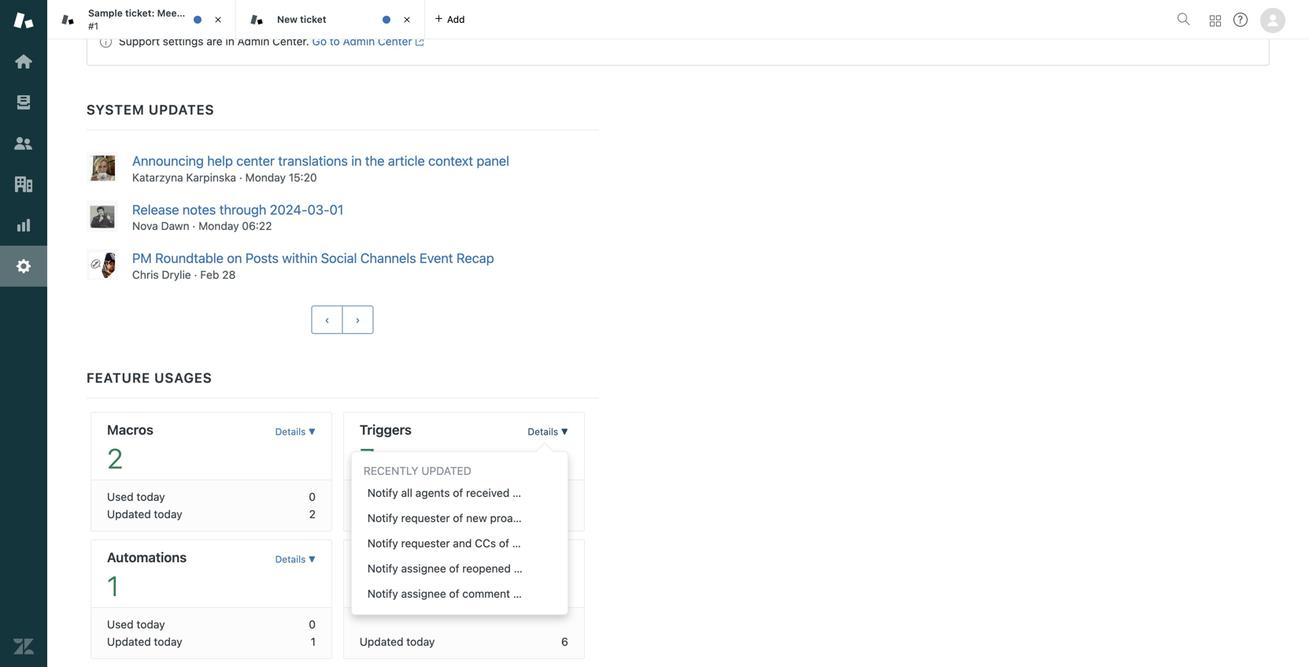 Task type: vqa. For each thing, say whether or not it's contained in the screenshot.


Task type: locate. For each thing, give the bounding box(es) containing it.
organizations image
[[13, 174, 34, 195]]

updated today down automations 1
[[107, 635, 182, 648]]

the right meet
[[183, 8, 198, 19]]

0 vertical spatial 1
[[107, 569, 119, 602]]

context
[[429, 153, 473, 169]]

0 vertical spatial assignee
[[401, 562, 446, 575]]

get help image
[[1234, 13, 1248, 27]]

06:22
[[242, 219, 272, 232]]

0 horizontal spatial admin
[[238, 35, 270, 48]]

reporting image
[[13, 215, 34, 235]]

0 vertical spatial 6
[[360, 569, 377, 602]]

1 notify from the top
[[368, 486, 398, 499]]

received inside notify requester and ccs of received request link
[[513, 537, 556, 550]]

reopened
[[463, 562, 511, 575]]

feb
[[200, 268, 219, 281]]

notify assignee of comment update link
[[352, 581, 568, 606]]

0 vertical spatial 7
[[360, 442, 375, 474]]

admin
[[238, 35, 270, 48], [343, 35, 375, 48]]

of left new
[[453, 511, 463, 524]]

notify requester and ccs of received request
[[368, 537, 598, 550]]

0 vertical spatial the
[[183, 8, 198, 19]]

notify requester of new proactive ticket link
[[352, 506, 569, 531]]

through
[[220, 201, 267, 217]]

used today for 2
[[107, 490, 165, 503]]

nova
[[132, 219, 158, 232]]

0 horizontal spatial in
[[226, 35, 235, 48]]

0 horizontal spatial 6
[[360, 569, 377, 602]]

updated down automations 1
[[107, 635, 151, 648]]

karpinska
[[186, 171, 236, 184]]

(opens in a new tab) image
[[412, 37, 425, 46]]

▼ for 2
[[309, 426, 316, 437]]

used down automations 1
[[107, 618, 134, 631]]

views 6
[[360, 549, 397, 602]]

›
[[356, 313, 360, 326]]

5 notify from the top
[[368, 587, 398, 600]]

the inside sample ticket: meet the ticket #1
[[183, 8, 198, 19]]

of down notify assignee of reopened ticket at bottom
[[449, 587, 460, 600]]

0 horizontal spatial received
[[466, 486, 510, 499]]

updated today down the all
[[360, 508, 435, 520]]

go to admin center link
[[312, 35, 425, 48]]

status
[[87, 17, 1270, 66]]

4 notify from the top
[[368, 562, 398, 575]]

used down recently
[[360, 490, 386, 503]]

‹
[[325, 313, 330, 326]]

0 vertical spatial request
[[513, 486, 551, 499]]

assignee down notify assignee of reopened ticket at bottom
[[401, 587, 446, 600]]

updated today for 6
[[360, 635, 435, 648]]

6 inside views 6
[[360, 569, 377, 602]]

0 horizontal spatial monday
[[199, 219, 239, 232]]

0
[[309, 490, 316, 503], [562, 490, 568, 503], [309, 618, 316, 631]]

updates
[[149, 102, 215, 117]]

of up notify assignee of comment update
[[449, 562, 460, 575]]

updated down the all
[[360, 508, 404, 520]]

requester left and
[[401, 537, 450, 550]]

updated today up automations
[[107, 508, 182, 520]]

the left article
[[365, 153, 385, 169]]

details for 1
[[275, 554, 306, 565]]

close image
[[210, 12, 226, 28]]

chris
[[132, 268, 159, 281]]

3 notify from the top
[[368, 537, 398, 550]]

updated for triggers
[[360, 508, 404, 520]]

details
[[275, 426, 306, 437], [528, 426, 559, 437], [275, 554, 306, 565]]

new ticket tab
[[236, 0, 425, 39]]

0 for triggers
[[562, 490, 568, 503]]

assignee for reopened
[[401, 562, 446, 575]]

used today
[[107, 490, 165, 503], [360, 490, 418, 503], [107, 618, 165, 631]]

of
[[453, 486, 463, 499], [453, 511, 463, 524], [499, 537, 510, 550], [449, 562, 460, 575], [449, 587, 460, 600]]

in right are
[[226, 35, 235, 48]]

get started image
[[13, 51, 34, 72]]

2 assignee from the top
[[401, 587, 446, 600]]

recently updated
[[364, 464, 472, 477]]

requester down agents
[[401, 511, 450, 524]]

monday down release notes through 2024-03-01
[[199, 219, 239, 232]]

of for reopened
[[449, 562, 460, 575]]

release notes through 2024-03-01
[[132, 201, 344, 217]]

request
[[513, 486, 551, 499], [559, 537, 598, 550]]

panel
[[477, 153, 510, 169]]

assignee for comment
[[401, 587, 446, 600]]

7 down 'triggers' on the left
[[360, 442, 375, 474]]

1 horizontal spatial received
[[513, 537, 556, 550]]

new ticket
[[277, 14, 327, 25]]

details ▼ for 1
[[275, 554, 316, 565]]

sample
[[88, 8, 123, 19]]

updated up automations
[[107, 508, 151, 520]]

request inside notify all agents of received request link
[[513, 486, 551, 499]]

2 requester from the top
[[401, 537, 450, 550]]

1 horizontal spatial in
[[351, 153, 362, 169]]

assignee up notify assignee of comment update
[[401, 562, 446, 575]]

1 vertical spatial 2
[[309, 508, 316, 520]]

1 vertical spatial in
[[351, 153, 362, 169]]

recap
[[457, 250, 494, 266]]

received down proactive
[[513, 537, 556, 550]]

1 horizontal spatial admin
[[343, 35, 375, 48]]

1 vertical spatial 1
[[311, 635, 316, 648]]

1 assignee from the top
[[401, 562, 446, 575]]

03-
[[308, 201, 330, 217]]

within
[[282, 250, 318, 266]]

1 vertical spatial assignee
[[401, 587, 446, 600]]

received up new
[[466, 486, 510, 499]]

feb 28
[[200, 268, 236, 281]]

1 horizontal spatial 7
[[562, 508, 568, 520]]

0 vertical spatial requester
[[401, 511, 450, 524]]

triggers
[[360, 422, 412, 437]]

comment
[[463, 587, 510, 600]]

ticket
[[201, 8, 227, 19], [300, 14, 327, 25], [541, 511, 569, 524], [514, 562, 542, 575]]

tab containing sample ticket: meet the ticket
[[47, 0, 236, 39]]

used today down automations 1
[[107, 618, 165, 631]]

updated today down views 6
[[360, 635, 435, 648]]

1 horizontal spatial the
[[365, 153, 385, 169]]

#1
[[88, 20, 99, 32]]

details ▼
[[275, 426, 316, 437], [528, 426, 568, 437], [275, 554, 316, 565]]

0 horizontal spatial 1
[[107, 569, 119, 602]]

used today down macros 2
[[107, 490, 165, 503]]

7 up ▼ link
[[562, 508, 568, 520]]

1 horizontal spatial 1
[[311, 635, 316, 648]]

updated for 2
[[107, 508, 151, 520]]

0 horizontal spatial 7
[[360, 442, 375, 474]]

tab
[[47, 0, 236, 39]]

0 horizontal spatial request
[[513, 486, 551, 499]]

updated today for 2
[[107, 508, 182, 520]]

on
[[227, 250, 242, 266]]

used down macros 2
[[107, 490, 134, 503]]

1 horizontal spatial monday
[[245, 171, 286, 184]]

1 vertical spatial received
[[513, 537, 556, 550]]

1 vertical spatial requester
[[401, 537, 450, 550]]

ticket up support settings are in admin center.
[[201, 8, 227, 19]]

0 vertical spatial received
[[466, 486, 510, 499]]

0 horizontal spatial 2
[[107, 442, 123, 474]]

drylie
[[162, 268, 191, 281]]

▼ link
[[528, 544, 568, 574]]

monday 15:20
[[245, 171, 317, 184]]

used today down recently
[[360, 490, 418, 503]]

notify
[[368, 486, 398, 499], [368, 511, 398, 524], [368, 537, 398, 550], [368, 562, 398, 575], [368, 587, 398, 600]]

announcing help center translations in the article context panel
[[132, 153, 510, 169]]

system updates
[[87, 102, 215, 117]]

2 notify from the top
[[368, 511, 398, 524]]

updated down views 6
[[360, 635, 404, 648]]

1 vertical spatial request
[[559, 537, 598, 550]]

in
[[226, 35, 235, 48], [351, 153, 362, 169]]

today
[[137, 490, 165, 503], [389, 490, 418, 503], [154, 508, 182, 520], [407, 508, 435, 520], [137, 618, 165, 631], [154, 635, 182, 648], [407, 635, 435, 648]]

details for 2
[[275, 426, 306, 437]]

zendesk products image
[[1211, 15, 1222, 26]]

ticket right proactive
[[541, 511, 569, 524]]

1 vertical spatial monday
[[199, 219, 239, 232]]

1 inside automations 1
[[107, 569, 119, 602]]

the
[[183, 8, 198, 19], [365, 153, 385, 169]]

used
[[107, 490, 134, 503], [360, 490, 386, 503], [107, 618, 134, 631]]

updated for 6
[[360, 635, 404, 648]]

admin left center.
[[238, 35, 270, 48]]

1
[[107, 569, 119, 602], [311, 635, 316, 648]]

ticket inside sample ticket: meet the ticket #1
[[201, 8, 227, 19]]

views image
[[13, 92, 34, 113]]

0 vertical spatial 2
[[107, 442, 123, 474]]

ticket up go at the left of the page
[[300, 14, 327, 25]]

requester
[[401, 511, 450, 524], [401, 537, 450, 550]]

in right translations
[[351, 153, 362, 169]]

settings
[[163, 35, 204, 48]]

1 horizontal spatial request
[[559, 537, 598, 550]]

› button
[[342, 306, 374, 334]]

1 requester from the top
[[401, 511, 450, 524]]

0 vertical spatial monday
[[245, 171, 286, 184]]

1 horizontal spatial 2
[[309, 508, 316, 520]]

15:20
[[289, 171, 317, 184]]

of for new
[[453, 511, 463, 524]]

2 admin from the left
[[343, 35, 375, 48]]

go
[[312, 35, 327, 48]]

notify for notify all agents of received request
[[368, 486, 398, 499]]

2
[[107, 442, 123, 474], [309, 508, 316, 520]]

automations 1
[[107, 549, 187, 602]]

received inside notify all agents of received request link
[[466, 486, 510, 499]]

1 horizontal spatial 6
[[562, 635, 568, 648]]

monday down center
[[245, 171, 286, 184]]

admin right to at the top of page
[[343, 35, 375, 48]]

0 horizontal spatial the
[[183, 8, 198, 19]]

▼ for triggers
[[561, 426, 568, 437]]

dawn
[[161, 219, 189, 232]]

assignee
[[401, 562, 446, 575], [401, 587, 446, 600]]



Task type: describe. For each thing, give the bounding box(es) containing it.
updated
[[422, 464, 472, 477]]

1 vertical spatial 6
[[562, 635, 568, 648]]

7 inside 'triggers 7'
[[360, 442, 375, 474]]

close image
[[399, 12, 415, 28]]

posts
[[246, 250, 279, 266]]

event
[[420, 250, 453, 266]]

ticket up update
[[514, 562, 542, 575]]

notify for notify assignee of comment update
[[368, 587, 398, 600]]

monday 06:22
[[199, 219, 272, 232]]

automations
[[107, 549, 187, 565]]

status containing support settings are in admin center.
[[87, 17, 1270, 66]]

details ▼ for triggers
[[528, 426, 568, 437]]

pm roundtable on posts within social channels event recap
[[132, 250, 494, 266]]

nova dawn
[[132, 219, 189, 232]]

ccs
[[475, 537, 496, 550]]

ticket inside 'tab'
[[300, 14, 327, 25]]

notify assignee of reopened ticket
[[368, 562, 542, 575]]

agents
[[416, 486, 450, 499]]

add button
[[425, 0, 475, 39]]

sample ticket: meet the ticket #1
[[88, 8, 227, 32]]

add
[[447, 14, 465, 25]]

zendesk support image
[[13, 10, 34, 31]]

customers image
[[13, 133, 34, 154]]

feature usages
[[87, 370, 212, 385]]

used for triggers
[[360, 490, 386, 503]]

notify requester and ccs of received request link
[[352, 531, 598, 556]]

views
[[360, 549, 397, 565]]

2024-
[[270, 201, 308, 217]]

translations
[[278, 153, 348, 169]]

request inside notify requester and ccs of received request link
[[559, 537, 598, 550]]

center
[[378, 35, 412, 48]]

feature
[[87, 370, 150, 385]]

article
[[388, 153, 425, 169]]

1 admin from the left
[[238, 35, 270, 48]]

of down updated
[[453, 486, 463, 499]]

1 vertical spatial 7
[[562, 508, 568, 520]]

updated today for triggers
[[360, 508, 435, 520]]

roundtable
[[155, 250, 224, 266]]

notify for notify requester of new proactive ticket
[[368, 511, 398, 524]]

notify for notify requester and ccs of received request
[[368, 537, 398, 550]]

▼ for 1
[[309, 554, 316, 565]]

details for triggers
[[528, 426, 559, 437]]

macros 2
[[107, 422, 154, 474]]

announcing
[[132, 153, 204, 169]]

requester for of
[[401, 511, 450, 524]]

release
[[132, 201, 179, 217]]

and
[[453, 537, 472, 550]]

new
[[466, 511, 487, 524]]

all
[[401, 486, 413, 499]]

0 for 2
[[309, 490, 316, 503]]

used today for 1
[[107, 618, 165, 631]]

0 vertical spatial in
[[226, 35, 235, 48]]

‹ button
[[312, 306, 343, 334]]

of for comment
[[449, 587, 460, 600]]

monday for center
[[245, 171, 286, 184]]

new
[[277, 14, 298, 25]]

updated today for 1
[[107, 635, 182, 648]]

0 for 1
[[309, 618, 316, 631]]

admin image
[[13, 256, 34, 276]]

triggers 7
[[360, 422, 412, 474]]

meet
[[157, 8, 181, 19]]

chris drylie
[[132, 268, 191, 281]]

notify for notify assignee of reopened ticket
[[368, 562, 398, 575]]

main element
[[0, 0, 47, 667]]

2 inside macros 2
[[107, 442, 123, 474]]

notify all agents of received request
[[368, 486, 551, 499]]

go to admin center
[[312, 35, 412, 48]]

tabs tab list
[[47, 0, 1171, 39]]

notes
[[183, 201, 216, 217]]

notify assignee of reopened ticket link
[[352, 556, 568, 581]]

used for 1
[[107, 618, 134, 631]]

channels
[[361, 250, 416, 266]]

usages
[[154, 370, 212, 385]]

monday for through
[[199, 219, 239, 232]]

ticket:
[[125, 8, 155, 19]]

to
[[330, 35, 340, 48]]

recently
[[364, 464, 419, 477]]

center.
[[273, 35, 309, 48]]

zendesk image
[[13, 636, 34, 657]]

help
[[207, 153, 233, 169]]

updated for 1
[[107, 635, 151, 648]]

details ▼ for 2
[[275, 426, 316, 437]]

support settings are in admin center.
[[119, 35, 309, 48]]

notify all agents of received request link
[[352, 480, 568, 506]]

are
[[207, 35, 223, 48]]

proactive
[[490, 511, 538, 524]]

1 vertical spatial the
[[365, 153, 385, 169]]

support
[[119, 35, 160, 48]]

macros
[[107, 422, 154, 437]]

of right ccs
[[499, 537, 510, 550]]

used for 2
[[107, 490, 134, 503]]

requester for and
[[401, 537, 450, 550]]

notify requester of new proactive ticket
[[368, 511, 569, 524]]

notify assignee of comment update
[[368, 587, 549, 600]]

▼ inside ▼ link
[[561, 554, 568, 565]]

01
[[330, 201, 344, 217]]

katarzyna karpinska
[[132, 171, 236, 184]]

pm
[[132, 250, 152, 266]]

system
[[87, 102, 145, 117]]

update
[[513, 587, 549, 600]]

center
[[236, 153, 275, 169]]

used today for triggers
[[360, 490, 418, 503]]

katarzyna
[[132, 171, 183, 184]]

social
[[321, 250, 357, 266]]

28
[[222, 268, 236, 281]]



